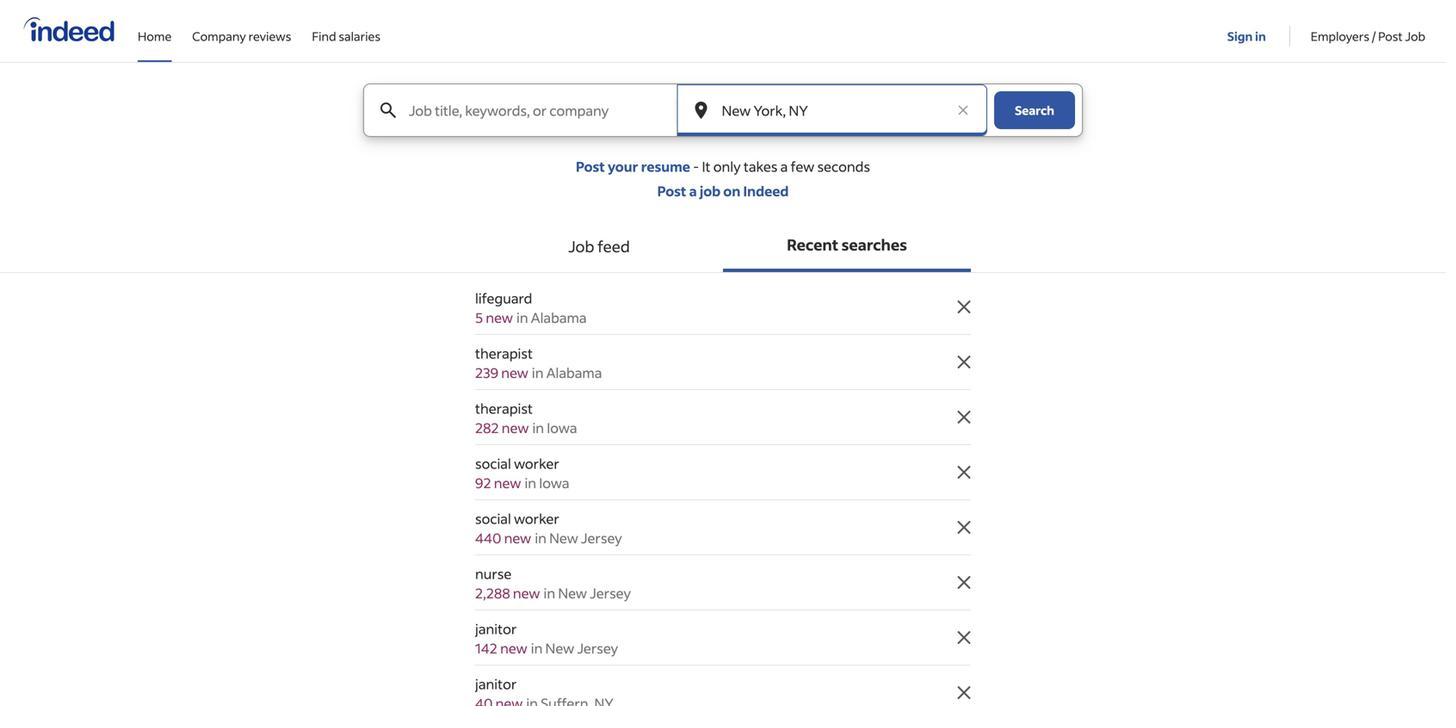 Task type: locate. For each thing, give the bounding box(es) containing it.
282
[[475, 419, 499, 436]]

Search search field
[[350, 84, 1097, 158]]

new down lifeguard
[[486, 308, 513, 326]]

1 vertical spatial a
[[689, 182, 697, 200]]

new inside the nurse 2,288 new in new jersey
[[513, 584, 540, 602]]

alabama up the therapist 282 new in iowa
[[547, 364, 602, 381]]

company
[[192, 28, 246, 44]]

post right /
[[1379, 28, 1403, 44]]

new right 2,288
[[513, 584, 540, 602]]

new right 92
[[494, 474, 521, 491]]

1 worker from the top
[[514, 454, 560, 472]]

job left feed
[[568, 236, 595, 256]]

iowa
[[547, 419, 577, 436], [539, 474, 570, 491]]

in up social worker 92 new in iowa
[[533, 419, 544, 436]]

job feed
[[568, 236, 630, 256]]

social worker 440 new in new jersey
[[475, 510, 622, 547]]

sign in
[[1228, 28, 1266, 44]]

seconds
[[818, 158, 871, 175]]

reviews
[[248, 28, 291, 44]]

1 vertical spatial social
[[475, 510, 511, 527]]

in up janitor 142 new in new jersey
[[544, 584, 556, 602]]

new inside lifeguard 5 new in alabama
[[486, 308, 513, 326]]

1 delete recent search social worker image from the top
[[954, 462, 975, 483]]

0 vertical spatial iowa
[[547, 419, 577, 436]]

1 vertical spatial delete recent search janitor image
[[954, 682, 975, 703]]

worker down the therapist 282 new in iowa
[[514, 454, 560, 472]]

new right 282
[[502, 419, 529, 436]]

jersey inside social worker 440 new in new jersey
[[581, 529, 622, 547]]

employers / post job
[[1311, 28, 1426, 44]]

iowa up social worker 92 new in iowa
[[547, 419, 577, 436]]

2 vertical spatial post
[[658, 182, 687, 200]]

new inside social worker 440 new in new jersey
[[549, 529, 578, 547]]

a
[[781, 158, 788, 175], [689, 182, 697, 200]]

1 janitor from the top
[[475, 620, 517, 637]]

0 vertical spatial therapist
[[475, 344, 533, 362]]

delete recent search lifeguard image
[[954, 297, 975, 317]]

main content
[[0, 84, 1447, 706]]

2,288
[[475, 584, 510, 602]]

in right 92
[[525, 474, 536, 491]]

delete recent search janitor image
[[954, 627, 975, 648], [954, 682, 975, 703]]

find
[[312, 28, 336, 44]]

janitor down 142
[[475, 675, 517, 693]]

0 horizontal spatial job
[[568, 236, 595, 256]]

social up 440
[[475, 510, 511, 527]]

post a job on indeed link
[[658, 182, 789, 200]]

social
[[475, 454, 511, 472], [475, 510, 511, 527]]

0 vertical spatial janitor
[[475, 620, 517, 637]]

tab list
[[0, 220, 1447, 273]]

janitor up 142
[[475, 620, 517, 637]]

recent
[[787, 235, 839, 254]]

it
[[702, 158, 711, 175]]

post down resume
[[658, 182, 687, 200]]

tab list containing recent searches
[[0, 220, 1447, 273]]

jersey for janitor 142 new in new jersey
[[577, 639, 618, 657]]

job right /
[[1406, 28, 1426, 44]]

takes
[[744, 158, 778, 175]]

find salaries
[[312, 28, 381, 44]]

social inside social worker 92 new in iowa
[[475, 454, 511, 472]]

1 vertical spatial alabama
[[547, 364, 602, 381]]

1 vertical spatial janitor
[[475, 675, 517, 693]]

your
[[608, 158, 638, 175]]

new right 142
[[500, 639, 528, 657]]

0 vertical spatial worker
[[514, 454, 560, 472]]

alabama for therapist 239 new in alabama
[[547, 364, 602, 381]]

0 vertical spatial jersey
[[581, 529, 622, 547]]

2 vertical spatial new
[[546, 639, 575, 657]]

jersey up the nurse 2,288 new in new jersey
[[581, 529, 622, 547]]

0 vertical spatial social
[[475, 454, 511, 472]]

recent searches button
[[723, 220, 971, 272]]

a left the "few"
[[781, 158, 788, 175]]

post
[[1379, 28, 1403, 44], [576, 158, 605, 175], [658, 182, 687, 200]]

alabama inside lifeguard 5 new in alabama
[[531, 308, 587, 326]]

in right sign
[[1256, 28, 1266, 44]]

1 vertical spatial delete recent search therapist image
[[954, 407, 975, 428]]

0 horizontal spatial a
[[689, 182, 697, 200]]

in right 142
[[531, 639, 543, 657]]

on
[[724, 182, 741, 200]]

2 social from the top
[[475, 510, 511, 527]]

jersey
[[581, 529, 622, 547], [590, 584, 631, 602], [577, 639, 618, 657]]

worker inside social worker 440 new in new jersey
[[514, 510, 560, 527]]

new
[[486, 308, 513, 326], [501, 364, 529, 381], [502, 419, 529, 436], [494, 474, 521, 491], [504, 529, 532, 547], [513, 584, 540, 602], [500, 639, 528, 657]]

therapist up 282
[[475, 399, 533, 417]]

0 vertical spatial delete recent search social worker image
[[954, 462, 975, 483]]

delete recent search therapist image
[[954, 352, 975, 372], [954, 407, 975, 428]]

1 horizontal spatial job
[[1406, 28, 1426, 44]]

1 vertical spatial iowa
[[539, 474, 570, 491]]

post left your
[[576, 158, 605, 175]]

in up the therapist 282 new in iowa
[[532, 364, 544, 381]]

1 vertical spatial therapist
[[475, 399, 533, 417]]

social up 92
[[475, 454, 511, 472]]

440
[[475, 529, 502, 547]]

1 therapist from the top
[[475, 344, 533, 362]]

alabama inside therapist 239 new in alabama
[[547, 364, 602, 381]]

therapist inside the therapist 282 new in iowa
[[475, 399, 533, 417]]

new up the nurse 2,288 new in new jersey
[[549, 529, 578, 547]]

jersey up janitor 142 new in new jersey
[[590, 584, 631, 602]]

janitor 142 new in new jersey
[[475, 620, 618, 657]]

searches
[[842, 235, 907, 254]]

delete recent search social worker image for in new jersey
[[954, 517, 975, 538]]

therapist for 282
[[475, 399, 533, 417]]

resume
[[641, 158, 691, 175]]

new
[[549, 529, 578, 547], [558, 584, 587, 602], [546, 639, 575, 657]]

2 vertical spatial jersey
[[577, 639, 618, 657]]

0 vertical spatial delete recent search janitor image
[[954, 627, 975, 648]]

worker down social worker 92 new in iowa
[[514, 510, 560, 527]]

new inside the therapist 282 new in iowa
[[502, 419, 529, 436]]

in inside janitor 142 new in new jersey
[[531, 639, 543, 657]]

iowa inside the therapist 282 new in iowa
[[547, 419, 577, 436]]

iowa up social worker 440 new in new jersey
[[539, 474, 570, 491]]

in down lifeguard
[[517, 308, 528, 326]]

new inside the nurse 2,288 new in new jersey
[[558, 584, 587, 602]]

worker inside social worker 92 new in iowa
[[514, 454, 560, 472]]

in inside lifeguard 5 new in alabama
[[517, 308, 528, 326]]

recent searches
[[787, 235, 907, 254]]

social for 440
[[475, 510, 511, 527]]

1 vertical spatial delete recent search social worker image
[[954, 517, 975, 538]]

in
[[1256, 28, 1266, 44], [517, 308, 528, 326], [532, 364, 544, 381], [533, 419, 544, 436], [525, 474, 536, 491], [535, 529, 547, 547], [544, 584, 556, 602], [531, 639, 543, 657]]

new inside therapist 239 new in alabama
[[501, 364, 529, 381]]

alabama
[[531, 308, 587, 326], [547, 364, 602, 381]]

janitor
[[475, 620, 517, 637], [475, 675, 517, 693]]

in inside social worker 92 new in iowa
[[525, 474, 536, 491]]

jersey down the nurse 2,288 new in new jersey
[[577, 639, 618, 657]]

new inside janitor 142 new in new jersey
[[500, 639, 528, 657]]

2 therapist from the top
[[475, 399, 533, 417]]

new right 440
[[504, 529, 532, 547]]

2 delete recent search therapist image from the top
[[954, 407, 975, 428]]

new down the nurse 2,288 new in new jersey
[[546, 639, 575, 657]]

1 horizontal spatial post
[[658, 182, 687, 200]]

therapist
[[475, 344, 533, 362], [475, 399, 533, 417]]

jersey inside the nurse 2,288 new in new jersey
[[590, 584, 631, 602]]

2 worker from the top
[[514, 510, 560, 527]]

job
[[1406, 28, 1426, 44], [568, 236, 595, 256]]

in inside the nurse 2,288 new in new jersey
[[544, 584, 556, 602]]

post your resume - it only takes a few seconds post a job on indeed
[[576, 158, 871, 200]]

new right 239
[[501, 364, 529, 381]]

social for 92
[[475, 454, 511, 472]]

1 vertical spatial post
[[576, 158, 605, 175]]

1 social from the top
[[475, 454, 511, 472]]

in up the nurse 2,288 new in new jersey
[[535, 529, 547, 547]]

delete recent search social worker image
[[954, 462, 975, 483], [954, 517, 975, 538]]

0 vertical spatial post
[[1379, 28, 1403, 44]]

new for 2,288 new
[[558, 584, 587, 602]]

new inside janitor 142 new in new jersey
[[546, 639, 575, 657]]

therapist inside therapist 239 new in alabama
[[475, 344, 533, 362]]

1 vertical spatial job
[[568, 236, 595, 256]]

new up janitor 142 new in new jersey
[[558, 584, 587, 602]]

find salaries link
[[312, 0, 381, 59]]

new for lifeguard 5 new in alabama
[[486, 308, 513, 326]]

2 janitor from the top
[[475, 675, 517, 693]]

social inside social worker 440 new in new jersey
[[475, 510, 511, 527]]

jersey inside janitor 142 new in new jersey
[[577, 639, 618, 657]]

1 vertical spatial worker
[[514, 510, 560, 527]]

nurse 2,288 new in new jersey
[[475, 565, 631, 602]]

0 vertical spatial delete recent search therapist image
[[954, 352, 975, 372]]

therapist up 239
[[475, 344, 533, 362]]

0 vertical spatial alabama
[[531, 308, 587, 326]]

home link
[[138, 0, 172, 59]]

92
[[475, 474, 491, 491]]

alabama up therapist 239 new in alabama
[[531, 308, 587, 326]]

search: Job title, keywords, or company text field
[[406, 84, 675, 136]]

0 vertical spatial new
[[549, 529, 578, 547]]

delete recent search therapist image for alabama
[[954, 352, 975, 372]]

therapist for 239
[[475, 344, 533, 362]]

a left job
[[689, 182, 697, 200]]

1 vertical spatial new
[[558, 584, 587, 602]]

worker
[[514, 454, 560, 472], [514, 510, 560, 527]]

0 vertical spatial job
[[1406, 28, 1426, 44]]

2 delete recent search social worker image from the top
[[954, 517, 975, 538]]

1 vertical spatial jersey
[[590, 584, 631, 602]]

0 vertical spatial a
[[781, 158, 788, 175]]

1 delete recent search therapist image from the top
[[954, 352, 975, 372]]

janitor inside janitor 142 new in new jersey
[[475, 620, 517, 637]]



Task type: vqa. For each thing, say whether or not it's contained in the screenshot.
Los within Commuter Bus Driver - $20/hour MV Transportation Los Angeles, CA 90059
no



Task type: describe. For each thing, give the bounding box(es) containing it.
home
[[138, 28, 172, 44]]

1 horizontal spatial a
[[781, 158, 788, 175]]

iowa inside social worker 92 new in iowa
[[539, 474, 570, 491]]

delete recent search therapist image for iowa
[[954, 407, 975, 428]]

lifeguard 5 new in alabama
[[475, 289, 587, 326]]

search
[[1015, 102, 1055, 118]]

janitor for janitor
[[475, 675, 517, 693]]

sign in link
[[1228, 1, 1269, 59]]

job inside button
[[568, 236, 595, 256]]

239
[[475, 364, 499, 381]]

social worker 92 new in iowa
[[475, 454, 570, 491]]

/
[[1372, 28, 1376, 44]]

0 horizontal spatial post
[[576, 158, 605, 175]]

search button
[[995, 91, 1075, 129]]

only
[[714, 158, 741, 175]]

main content containing recent searches
[[0, 84, 1447, 706]]

worker for in new jersey
[[514, 510, 560, 527]]

in inside therapist 239 new in alabama
[[532, 364, 544, 381]]

new for therapist 239 new in alabama
[[501, 364, 529, 381]]

lifeguard
[[475, 289, 532, 307]]

-
[[693, 158, 699, 175]]

142
[[475, 639, 498, 657]]

job feed button
[[475, 220, 723, 272]]

2 delete recent search janitor image from the top
[[954, 682, 975, 703]]

in inside the therapist 282 new in iowa
[[533, 419, 544, 436]]

new for janitor 142 new in new jersey
[[500, 639, 528, 657]]

new for nurse 2,288 new in new jersey
[[513, 584, 540, 602]]

delete recent search nurse image
[[954, 572, 975, 593]]

indeed
[[744, 182, 789, 200]]

therapist 282 new in iowa
[[475, 399, 577, 436]]

employers
[[1311, 28, 1370, 44]]

nurse
[[475, 565, 512, 582]]

new inside social worker 440 new in new jersey
[[504, 529, 532, 547]]

employers / post job link
[[1311, 0, 1426, 59]]

feed
[[598, 236, 630, 256]]

sign
[[1228, 28, 1253, 44]]

new inside social worker 92 new in iowa
[[494, 474, 521, 491]]

post your resume link
[[576, 158, 691, 175]]

new for 142 new
[[546, 639, 575, 657]]

delete recent search social worker image for in iowa
[[954, 462, 975, 483]]

2 horizontal spatial post
[[1379, 28, 1403, 44]]

5
[[475, 308, 483, 326]]

company reviews link
[[192, 0, 291, 59]]

janitor for janitor 142 new in new jersey
[[475, 620, 517, 637]]

worker for in iowa
[[514, 454, 560, 472]]

therapist 239 new in alabama
[[475, 344, 602, 381]]

in inside social worker 440 new in new jersey
[[535, 529, 547, 547]]

new for therapist 282 new in iowa
[[502, 419, 529, 436]]

clear location input image
[[955, 102, 972, 119]]

janitor link
[[475, 674, 942, 706]]

1 delete recent search janitor image from the top
[[954, 627, 975, 648]]

company reviews
[[192, 28, 291, 44]]

job
[[700, 182, 721, 200]]

alabama for lifeguard 5 new in alabama
[[531, 308, 587, 326]]

jersey for nurse 2,288 new in new jersey
[[590, 584, 631, 602]]

few
[[791, 158, 815, 175]]

salaries
[[339, 28, 381, 44]]

Edit location text field
[[719, 84, 946, 136]]



